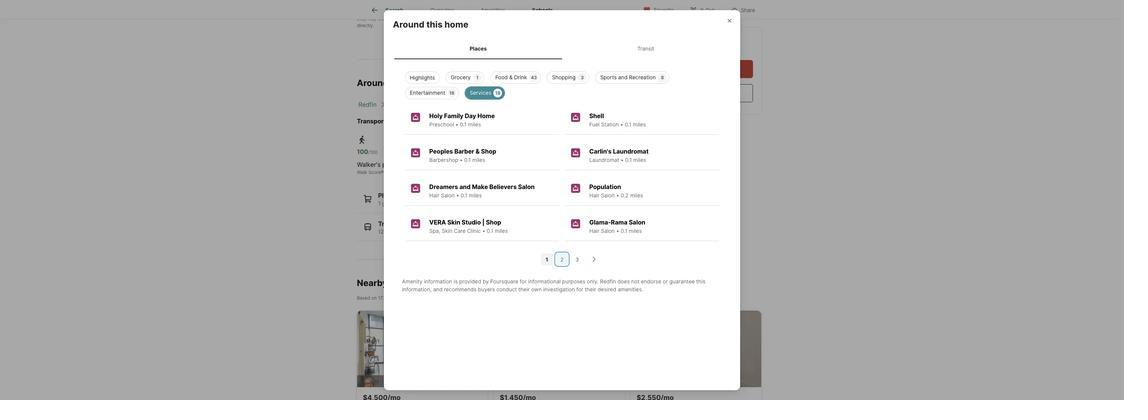 Task type: locate. For each thing, give the bounding box(es) containing it.
1 /100 from the left
[[368, 150, 378, 155]]

score inside walker's paradise walk score ®
[[368, 170, 381, 175]]

school down service at the left top of page
[[500, 16, 514, 22]]

to up contact
[[561, 9, 566, 15]]

be
[[567, 9, 572, 15], [452, 16, 458, 22]]

0 horizontal spatial school
[[500, 16, 514, 22]]

redfin inside 'amenity information is provided by foursquare for informational purposes only. redfin does not endorse or guarantee this information, and recommends buyers conduct their own investigation for their desired amenities.'
[[600, 278, 616, 285]]

1 horizontal spatial not
[[412, 16, 419, 22]]

0 horizontal spatial endorse
[[392, 9, 410, 15]]

and down search
[[395, 16, 403, 22]]

hair down population
[[590, 192, 600, 199]]

to inside school service boundaries are intended to be used as a reference only; they may change and are not
[[561, 9, 566, 15]]

schools tab
[[519, 1, 566, 19]]

1 horizontal spatial st
[[432, 78, 442, 88]]

spa,
[[429, 228, 440, 234]]

2 horizontal spatial 100
[[493, 148, 505, 156]]

0 horizontal spatial st
[[400, 295, 404, 301]]

st up entertainment
[[432, 78, 442, 88]]

provided
[[459, 278, 481, 285]]

be inside guaranteed to be accurate. to verify school enrollment eligibility, contact the school district directly.
[[452, 16, 458, 22]]

® down peoples barber & shop barbershop • 0.1 miles
[[456, 170, 459, 175]]

1 horizontal spatial around
[[393, 19, 425, 30]]

does up the may
[[372, 9, 382, 15]]

score down 'barbershop'
[[443, 170, 456, 175]]

/100 for rider's
[[439, 150, 448, 155]]

based
[[357, 295, 370, 301]]

investigation
[[543, 286, 575, 293]]

1 vertical spatial 15th
[[389, 295, 398, 301]]

score inside "rider's paradise transit score ®"
[[443, 170, 456, 175]]

on
[[372, 295, 377, 301]]

& right food
[[509, 74, 513, 80]]

/100 up walker's
[[368, 150, 378, 155]]

0 horizontal spatial or
[[411, 9, 415, 15]]

0 horizontal spatial &
[[476, 148, 480, 155]]

1 horizontal spatial for
[[577, 286, 583, 293]]

miles inside shell fuel station • 0.1 miles
[[633, 121, 646, 128]]

around inside dialog
[[393, 19, 425, 30]]

grocery
[[451, 74, 471, 80]]

3 inside list box
[[581, 75, 584, 80]]

paradise inside "rider's paradise transit score ®"
[[448, 161, 473, 168]]

shop
[[481, 148, 496, 155], [486, 219, 501, 226]]

1731 up california
[[390, 78, 410, 88]]

1 horizontal spatial are
[[533, 9, 540, 15]]

miles inside glama-rama salon hair salon • 0.1 miles
[[629, 228, 642, 234]]

1 vertical spatial does
[[618, 278, 630, 285]]

0.1 inside holy family day home preschool • 0.1 miles
[[460, 121, 467, 128]]

100 for rider's
[[427, 148, 439, 156]]

1 left grocery,
[[378, 200, 381, 207]]

1 horizontal spatial &
[[509, 74, 513, 80]]

walker's paradise walk score ®
[[357, 161, 407, 175]]

shop inside peoples barber & shop barbershop • 0.1 miles
[[481, 148, 496, 155]]

make
[[472, 183, 488, 191]]

1 vertical spatial &
[[476, 148, 480, 155]]

1 horizontal spatial score
[[443, 170, 456, 175]]

holy family day home preschool • 0.1 miles
[[429, 112, 495, 128]]

hair
[[429, 192, 440, 199], [590, 192, 600, 199], [590, 228, 600, 234]]

1 horizontal spatial 1
[[476, 75, 479, 80]]

skin up care
[[448, 219, 460, 226]]

1 vertical spatial around
[[357, 78, 388, 88]]

1 100 from the left
[[357, 148, 368, 156]]

barbershop
[[429, 157, 458, 163]]

• right station
[[620, 121, 623, 128]]

0 vertical spatial 1
[[476, 75, 479, 80]]

1 button
[[541, 253, 553, 265]]

100 up bike
[[493, 148, 505, 156]]

score down walker's
[[368, 170, 381, 175]]

18
[[495, 90, 501, 96]]

skin right spa,
[[442, 228, 453, 234]]

® inside "rider's paradise transit score ®"
[[456, 170, 459, 175]]

family
[[444, 112, 464, 120]]

/100 up 'barbershop'
[[439, 150, 448, 155]]

2 vertical spatial this
[[696, 278, 706, 285]]

places tab
[[395, 39, 562, 58]]

0.1 right station
[[625, 121, 632, 128]]

• inside shell fuel station • 0.1 miles
[[620, 121, 623, 128]]

2 button
[[556, 253, 568, 265]]

3 right 2
[[576, 256, 579, 263]]

recreation
[[629, 74, 656, 80]]

as
[[585, 9, 590, 15]]

0 horizontal spatial places
[[378, 192, 398, 199]]

redfin up desired
[[600, 278, 616, 285]]

0 horizontal spatial are
[[404, 16, 411, 22]]

transit down grocery,
[[378, 220, 399, 227]]

paradise right walker's
[[382, 161, 407, 168]]

places inside tab
[[470, 45, 487, 52]]

transit up recreation
[[637, 45, 655, 52]]

paradise
[[382, 161, 407, 168], [448, 161, 473, 168]]

1 vertical spatial shop
[[486, 219, 501, 226]]

laundromat
[[613, 148, 649, 155], [590, 157, 619, 163]]

1 their from the left
[[519, 286, 530, 293]]

2 vertical spatial not
[[631, 278, 640, 285]]

be down the information. at the left of the page
[[452, 16, 458, 22]]

transit inside 'button'
[[378, 220, 399, 227]]

• up parks in the left of the page
[[456, 192, 459, 199]]

1 horizontal spatial or
[[663, 278, 668, 285]]

0.1
[[460, 121, 467, 128], [625, 121, 632, 128], [464, 157, 471, 163], [625, 157, 632, 163], [461, 192, 467, 199], [487, 228, 494, 234], [621, 228, 628, 234]]

0 horizontal spatial ®
[[381, 170, 384, 175]]

california
[[389, 101, 416, 108]]

home
[[445, 19, 469, 30]]

highlights
[[410, 74, 435, 81]]

1 vertical spatial places
[[378, 192, 398, 199]]

1 horizontal spatial 100 /100
[[427, 148, 448, 156]]

fuel
[[590, 121, 600, 128]]

1 100 /100 from the left
[[357, 148, 378, 156]]

1 vertical spatial this
[[427, 19, 443, 30]]

0 vertical spatial endorse
[[392, 9, 410, 15]]

0.1 down barber
[[464, 157, 471, 163]]

nearby
[[357, 278, 388, 288]]

1731
[[390, 78, 410, 88], [378, 295, 388, 301]]

0 horizontal spatial guarantee
[[416, 9, 438, 15]]

1 score from the left
[[368, 170, 381, 175]]

schools
[[532, 7, 553, 13]]

0 vertical spatial 1731
[[390, 78, 410, 88]]

0 vertical spatial tab list
[[357, 0, 573, 19]]

2 score from the left
[[443, 170, 456, 175]]

1 vertical spatial 1
[[378, 200, 381, 207]]

• down family
[[456, 121, 459, 128]]

2 horizontal spatial score
[[504, 170, 516, 175]]

or
[[411, 9, 415, 15], [663, 278, 668, 285]]

paradise for walker's paradise
[[382, 161, 407, 168]]

1 inside 'places 1 grocery, 37 restaurants, 0 parks'
[[378, 200, 381, 207]]

and inside dreamers and make believers salon hair salon • 0.1 miles
[[460, 183, 471, 191]]

around
[[393, 19, 425, 30], [357, 78, 388, 88]]

2 ® from the left
[[456, 170, 459, 175]]

around down redfin does not endorse or guarantee this information.
[[393, 19, 425, 30]]

2 horizontal spatial transit
[[637, 45, 655, 52]]

to inside guaranteed to be accurate. to verify school enrollment eligibility, contact the school district directly.
[[446, 16, 451, 22]]

eligibility,
[[539, 16, 559, 22]]

amenity information is provided by foursquare for informational purposes only. redfin does not endorse or guarantee this information, and recommends buyers conduct their own investigation for their desired amenities.
[[402, 278, 706, 293]]

this inside 'amenity information is provided by foursquare for informational purposes only. redfin does not endorse or guarantee this information, and recommends buyers conduct their own investigation for their desired amenities.'
[[696, 278, 706, 285]]

school
[[475, 9, 490, 15]]

1 horizontal spatial their
[[585, 286, 596, 293]]

0 horizontal spatial 1
[[378, 200, 381, 207]]

be up contact
[[567, 9, 572, 15]]

overview
[[430, 7, 454, 13]]

and left make
[[460, 183, 471, 191]]

this
[[439, 9, 447, 15], [427, 19, 443, 30], [696, 278, 706, 285]]

0.1 down day
[[460, 121, 467, 128]]

100 /100
[[357, 148, 378, 156], [427, 148, 448, 156]]

around up redfin link
[[357, 78, 388, 88]]

and down information
[[433, 286, 443, 293]]

0 horizontal spatial /100
[[368, 150, 378, 155]]

0 vertical spatial this
[[439, 9, 447, 15]]

parks
[[448, 200, 462, 207]]

/100
[[368, 150, 378, 155], [439, 150, 448, 155]]

15th down nearby rentals
[[389, 295, 398, 301]]

transit
[[637, 45, 655, 52], [427, 170, 442, 175], [378, 220, 399, 227]]

100 /100 for rider's
[[427, 148, 448, 156]]

1 horizontal spatial does
[[618, 278, 630, 285]]

overview tab
[[417, 1, 467, 19]]

0 vertical spatial places
[[470, 45, 487, 52]]

endorse
[[392, 9, 410, 15], [641, 278, 662, 285]]

and right sports
[[618, 74, 628, 80]]

redfin up transportation
[[358, 101, 377, 108]]

does up amenities.
[[618, 278, 630, 285]]

places 1 grocery, 37 restaurants, 0 parks
[[378, 192, 462, 207]]

2 horizontal spatial not
[[631, 278, 640, 285]]

or inside 'amenity information is provided by foursquare for informational purposes only. redfin does not endorse or guarantee this information, and recommends buyers conduct their own investigation for their desired amenities.'
[[663, 278, 668, 285]]

1 horizontal spatial be
[[567, 9, 572, 15]]

by
[[483, 278, 489, 285]]

to
[[561, 9, 566, 15], [446, 16, 451, 22]]

shop right |
[[486, 219, 501, 226]]

laundromat right the carlin's
[[613, 148, 649, 155]]

• down rama at the right of page
[[616, 228, 619, 234]]

and inside school service boundaries are intended to be used as a reference only; they may change and are not
[[395, 16, 403, 22]]

district
[[601, 16, 616, 22]]

purposes
[[562, 278, 586, 285]]

shopping
[[552, 74, 576, 80]]

0 vertical spatial are
[[533, 9, 540, 15]]

not
[[384, 9, 391, 15], [412, 16, 419, 22], [631, 278, 640, 285]]

0 horizontal spatial 15th
[[389, 295, 398, 301]]

® right bike
[[516, 170, 519, 175]]

® inside walker's paradise walk score ®
[[381, 170, 384, 175]]

and
[[395, 16, 403, 22], [618, 74, 628, 80], [460, 183, 471, 191], [433, 286, 443, 293]]

tab list
[[357, 0, 573, 19], [393, 38, 731, 59]]

paradise inside walker's paradise walk score ®
[[382, 161, 407, 168]]

0 horizontal spatial to
[[446, 16, 451, 22]]

1 horizontal spatial ®
[[456, 170, 459, 175]]

0 vertical spatial skin
[[448, 219, 460, 226]]

guaranteed
[[421, 16, 445, 22]]

1 horizontal spatial places
[[470, 45, 487, 52]]

0.1 down rama at the right of page
[[621, 228, 628, 234]]

0 vertical spatial shop
[[481, 148, 496, 155]]

miles
[[468, 121, 481, 128], [633, 121, 646, 128], [472, 157, 485, 163], [633, 157, 646, 163], [469, 192, 482, 199], [630, 192, 643, 199], [495, 228, 508, 234], [629, 228, 642, 234]]

transit down rider's
[[427, 170, 442, 175]]

1 horizontal spatial endorse
[[641, 278, 662, 285]]

0.1 inside glama-rama salon hair salon • 0.1 miles
[[621, 228, 628, 234]]

laundromat down the carlin's
[[590, 157, 619, 163]]

• left 0.2
[[616, 192, 619, 199]]

1 horizontal spatial /100
[[439, 150, 448, 155]]

st down rentals
[[400, 295, 404, 301]]

for down purposes
[[577, 286, 583, 293]]

holy
[[429, 112, 443, 120]]

0 horizontal spatial 100 /100
[[357, 148, 378, 156]]

• down |
[[482, 228, 485, 234]]

endorse up change
[[392, 9, 410, 15]]

peoples
[[429, 148, 453, 155]]

list box
[[399, 68, 725, 99]]

2 paradise from the left
[[448, 161, 473, 168]]

15th up entertainment
[[412, 78, 430, 88]]

0 horizontal spatial paradise
[[382, 161, 407, 168]]

their
[[519, 286, 530, 293], [585, 286, 596, 293]]

1 paradise from the left
[[382, 161, 407, 168]]

paradise down barber
[[448, 161, 473, 168]]

100 for walker's
[[357, 148, 368, 156]]

endorse up amenities.
[[641, 278, 662, 285]]

3 inside 'button'
[[576, 256, 579, 263]]

0 horizontal spatial be
[[452, 16, 458, 22]]

score right bike
[[504, 170, 516, 175]]

100 up walker's
[[357, 148, 368, 156]]

0 vertical spatial &
[[509, 74, 513, 80]]

not up amenities.
[[631, 278, 640, 285]]

& right barber
[[476, 148, 480, 155]]

0.1 right clinic
[[487, 228, 494, 234]]

miles inside vera skin studio | shop spa, skin care clinic • 0.1 miles
[[495, 228, 508, 234]]

hair up the restaurants,
[[429, 192, 440, 199]]

are down redfin does not endorse or guarantee this information.
[[404, 16, 411, 22]]

0 vertical spatial does
[[372, 9, 382, 15]]

2 horizontal spatial ®
[[516, 170, 519, 175]]

3
[[581, 75, 584, 80], [576, 256, 579, 263]]

1 vertical spatial redfin
[[358, 101, 377, 108]]

1 left 2
[[546, 256, 548, 263]]

100 /100 up 'barbershop'
[[427, 148, 448, 156]]

0 horizontal spatial their
[[519, 286, 530, 293]]

guaranteed to be accurate. to verify school enrollment eligibility, contact the school district directly.
[[357, 16, 616, 28]]

3 score from the left
[[504, 170, 516, 175]]

0.1 inside shell fuel station • 0.1 miles
[[625, 121, 632, 128]]

• inside vera skin studio | shop spa, skin care clinic • 0.1 miles
[[482, 228, 485, 234]]

0 horizontal spatial transit
[[378, 220, 399, 227]]

paradise for rider's paradise
[[448, 161, 473, 168]]

1 vertical spatial to
[[446, 16, 451, 22]]

0.1 inside peoples barber & shop barbershop • 0.1 miles
[[464, 157, 471, 163]]

1 horizontal spatial guarantee
[[670, 278, 695, 285]]

® for rider's
[[456, 170, 459, 175]]

2 100 /100 from the left
[[427, 148, 448, 156]]

services
[[470, 89, 491, 96]]

• inside peoples barber & shop barbershop • 0.1 miles
[[460, 157, 463, 163]]

amenities tab
[[467, 1, 519, 19]]

care
[[454, 228, 466, 234]]

1 vertical spatial 1731
[[378, 295, 388, 301]]

2 vertical spatial 1
[[546, 256, 548, 263]]

0 horizontal spatial around
[[357, 78, 388, 88]]

2 100 from the left
[[427, 148, 439, 156]]

salon right rama at the right of page
[[629, 219, 646, 226]]

0 vertical spatial be
[[567, 9, 572, 15]]

1 inside button
[[546, 256, 548, 263]]

3 ® from the left
[[516, 170, 519, 175]]

salon down population
[[601, 192, 615, 199]]

2 vertical spatial redfin
[[600, 278, 616, 285]]

boundaries
[[508, 9, 532, 15]]

1 vertical spatial not
[[412, 16, 419, 22]]

transportation
[[357, 117, 401, 125]]

tab list inside around this home dialog
[[393, 38, 731, 59]]

are up enrollment
[[533, 9, 540, 15]]

3 100 from the left
[[493, 148, 505, 156]]

1 horizontal spatial school
[[586, 16, 600, 22]]

0 vertical spatial around
[[393, 19, 425, 30]]

shop inside vera skin studio | shop spa, skin care clinic • 0.1 miles
[[486, 219, 501, 226]]

100 /100 up walker's
[[357, 148, 378, 156]]

endorse inside 'amenity information is provided by foursquare for informational purposes only. redfin does not endorse or guarantee this information, and recommends buyers conduct their own investigation for their desired amenities.'
[[641, 278, 662, 285]]

0 horizontal spatial score
[[368, 170, 381, 175]]

hair down glama-
[[590, 228, 600, 234]]

1 horizontal spatial 1731
[[390, 78, 410, 88]]

redfin up they on the left top of page
[[357, 9, 371, 15]]

1 vertical spatial or
[[663, 278, 668, 285]]

0 vertical spatial or
[[411, 9, 415, 15]]

places down guaranteed to be accurate. to verify school enrollment eligibility, contact the school district directly.
[[470, 45, 487, 52]]

shell
[[590, 112, 604, 120]]

sports
[[600, 74, 617, 80]]

not down redfin does not endorse or guarantee this information.
[[412, 16, 419, 22]]

and inside 'amenity information is provided by foursquare for informational purposes only. redfin does not endorse or guarantee this information, and recommends buyers conduct their own investigation for their desired amenities.'
[[433, 286, 443, 293]]

their left own in the left of the page
[[519, 286, 530, 293]]

100 up rider's
[[427, 148, 439, 156]]

0 vertical spatial 15th
[[412, 78, 430, 88]]

1731 right on
[[378, 295, 388, 301]]

1 ® from the left
[[381, 170, 384, 175]]

0 vertical spatial st
[[432, 78, 442, 88]]

their down only.
[[585, 286, 596, 293]]

100
[[357, 148, 368, 156], [427, 148, 439, 156], [493, 148, 505, 156]]

1 horizontal spatial paradise
[[448, 161, 473, 168]]

school down a
[[586, 16, 600, 22]]

places up grocery,
[[378, 192, 398, 199]]

service
[[491, 9, 507, 15]]

nearby rentals
[[357, 278, 419, 288]]

• down barber
[[460, 157, 463, 163]]

1 horizontal spatial 3
[[581, 75, 584, 80]]

3 right shopping in the top of the page
[[581, 75, 584, 80]]

1 horizontal spatial 100
[[427, 148, 439, 156]]

1 vertical spatial transit
[[427, 170, 442, 175]]

0.1 up population hair salon • 0.2 miles
[[625, 157, 632, 163]]

0 vertical spatial for
[[520, 278, 527, 285]]

2 /100 from the left
[[439, 150, 448, 155]]

may
[[368, 16, 377, 22]]

x-out
[[700, 7, 715, 13]]

to down the overview
[[446, 16, 451, 22]]

• inside glama-rama salon hair salon • 0.1 miles
[[616, 228, 619, 234]]

1 vertical spatial laundromat
[[590, 157, 619, 163]]

1 vertical spatial guarantee
[[670, 278, 695, 285]]

0 horizontal spatial 3
[[576, 256, 579, 263]]

list box containing grocery
[[399, 68, 725, 99]]

places for places
[[470, 45, 487, 52]]

shop up bike
[[481, 148, 496, 155]]

1 up services
[[476, 75, 479, 80]]

0 vertical spatial transit
[[637, 45, 655, 52]]

0.1 up parks in the left of the page
[[461, 192, 467, 199]]

0.1 inside carlin's laundromat laundromat • 0.1 miles
[[625, 157, 632, 163]]

recommends
[[444, 286, 477, 293]]

0 vertical spatial guarantee
[[416, 9, 438, 15]]

places inside 'places 1 grocery, 37 restaurants, 0 parks'
[[378, 192, 398, 199]]

contact
[[560, 16, 577, 22]]

1 horizontal spatial to
[[561, 9, 566, 15]]

tab list containing places
[[393, 38, 731, 59]]

• up population hair salon • 0.2 miles
[[621, 157, 624, 163]]

&
[[509, 74, 513, 80], [476, 148, 480, 155]]

for
[[520, 278, 527, 285], [577, 286, 583, 293]]

1 horizontal spatial transit
[[427, 170, 442, 175]]

1 vertical spatial 3
[[576, 256, 579, 263]]

® right walk
[[381, 170, 384, 175]]

not up change
[[384, 9, 391, 15]]

for right foursquare
[[520, 278, 527, 285]]

and inside list box
[[618, 74, 628, 80]]



Task type: vqa. For each thing, say whether or not it's contained in the screenshot.


Task type: describe. For each thing, give the bounding box(es) containing it.
dreamers and make believers salon hair salon • 0.1 miles
[[429, 183, 535, 199]]

desired
[[598, 286, 616, 293]]

information
[[424, 278, 452, 285]]

intended
[[541, 9, 560, 15]]

own
[[531, 286, 542, 293]]

score for walker's
[[368, 170, 381, 175]]

8
[[661, 75, 664, 80]]

1 horizontal spatial 15th
[[412, 78, 430, 88]]

• inside population hair salon • 0.2 miles
[[616, 192, 619, 199]]

around this home dialog
[[384, 10, 740, 390]]

salon inside population hair salon • 0.2 miles
[[601, 192, 615, 199]]

contact
[[653, 41, 684, 50]]

they
[[357, 16, 366, 22]]

• inside dreamers and make believers salon hair salon • 0.1 miles
[[456, 192, 459, 199]]

0.1 inside dreamers and make believers salon hair salon • 0.1 miles
[[461, 192, 467, 199]]

information.
[[449, 9, 474, 15]]

walk
[[357, 170, 367, 175]]

station
[[601, 121, 619, 128]]

salon up 0
[[441, 192, 455, 199]]

food
[[495, 74, 508, 80]]

population hair salon • 0.2 miles
[[590, 183, 643, 199]]

guarantee inside 'amenity information is provided by foursquare for informational purposes only. redfin does not endorse or guarantee this information, and recommends buyers conduct their own investigation for their desired amenities.'
[[670, 278, 695, 285]]

0.1 inside vera skin studio | shop spa, skin care clinic • 0.1 miles
[[487, 228, 494, 234]]

rider's
[[427, 161, 447, 168]]

mission
[[480, 101, 502, 108]]

hair inside glama-rama salon hair salon • 0.1 miles
[[590, 228, 600, 234]]

2 school from the left
[[586, 16, 600, 22]]

photo of 638 14th st, san francisco, ca 94114 image
[[494, 311, 625, 387]]

/100 for walker's
[[368, 150, 378, 155]]

salon right believers
[[518, 183, 535, 191]]

change
[[378, 16, 394, 22]]

0
[[443, 200, 447, 207]]

|
[[482, 219, 485, 226]]

redfin link
[[358, 101, 377, 108]]

photo of 3626 17th st, san francisco, ca 94114 image
[[631, 311, 762, 387]]

not inside school service boundaries are intended to be used as a reference only; they may change and are not
[[412, 16, 419, 22]]

places for places 1 grocery, 37 restaurants, 0 parks
[[378, 192, 398, 199]]

be inside school service boundaries are intended to be used as a reference only; they may change and are not
[[567, 9, 572, 15]]

only;
[[617, 9, 627, 15]]

to
[[480, 16, 485, 22]]

used
[[574, 9, 584, 15]]

37
[[404, 200, 411, 207]]

search
[[385, 7, 404, 13]]

rentals
[[390, 278, 419, 288]]

dolores
[[503, 101, 525, 108]]

score for rider's
[[443, 170, 456, 175]]

16
[[449, 90, 455, 96]]

studio
[[462, 219, 481, 226]]

rama
[[611, 219, 628, 226]]

amenity
[[402, 278, 423, 285]]

transit inside "rider's paradise transit score ®"
[[427, 170, 442, 175]]

favorite
[[654, 7, 674, 13]]

2
[[561, 256, 564, 263]]

miles inside peoples barber & shop barbershop • 0.1 miles
[[472, 157, 485, 163]]

transit inside tab
[[637, 45, 655, 52]]

redfin for redfin
[[358, 101, 377, 108]]

1 vertical spatial are
[[404, 16, 411, 22]]

food & drink 43
[[495, 74, 537, 80]]

peoples barber & shop barbershop • 0.1 miles
[[429, 148, 496, 163]]

0 horizontal spatial for
[[520, 278, 527, 285]]

reference
[[596, 9, 616, 15]]

carlin's
[[590, 148, 612, 155]]

• inside carlin's laundromat laundromat • 0.1 miles
[[621, 157, 624, 163]]

carlin's laundromat laundromat • 0.1 miles
[[590, 148, 649, 163]]

walker's
[[357, 161, 381, 168]]

grocery,
[[382, 200, 403, 207]]

transit button
[[357, 213, 585, 241]]

foursquare
[[490, 278, 518, 285]]

drink
[[514, 74, 527, 80]]

vera skin studio | shop spa, skin care clinic • 0.1 miles
[[429, 219, 508, 234]]

photo of 3388 17th st, san francisco, ca 94110 image
[[357, 311, 488, 387]]

informational
[[528, 278, 561, 285]]

bike score ®
[[493, 170, 519, 175]]

tab list containing search
[[357, 0, 573, 19]]

miles inside carlin's laundromat laundromat • 0.1 miles
[[633, 157, 646, 163]]

sports and recreation
[[600, 74, 656, 80]]

directly.
[[357, 23, 374, 28]]

glama-rama salon hair salon • 0.1 miles
[[590, 219, 646, 234]]

population
[[590, 183, 621, 191]]

around this home element
[[393, 10, 478, 30]]

• inside holy family day home preschool • 0.1 miles
[[456, 121, 459, 128]]

hair inside population hair salon • 0.2 miles
[[590, 192, 600, 199]]

a
[[592, 9, 594, 15]]

0 horizontal spatial does
[[372, 9, 382, 15]]

salon down glama-
[[601, 228, 615, 234]]

around for around this home
[[393, 19, 425, 30]]

43
[[531, 75, 537, 80]]

1 vertical spatial skin
[[442, 228, 453, 234]]

amenities.
[[618, 286, 643, 293]]

hair inside dreamers and make believers salon hair salon • 0.1 miles
[[429, 192, 440, 199]]

vera
[[429, 219, 446, 226]]

rider's paradise transit score ®
[[427, 161, 473, 175]]

miles inside dreamers and make believers salon hair salon • 0.1 miles
[[469, 192, 482, 199]]

dreamers
[[429, 183, 458, 191]]

x-out button
[[683, 2, 721, 17]]

list box inside around this home dialog
[[399, 68, 725, 99]]

glama-
[[590, 219, 611, 226]]

1 inside list box
[[476, 75, 479, 80]]

redfin for redfin does not endorse or guarantee this information.
[[357, 9, 371, 15]]

& inside peoples barber & shop barbershop • 0.1 miles
[[476, 148, 480, 155]]

transit tab
[[562, 39, 730, 58]]

3 button
[[571, 253, 583, 265]]

not inside 'amenity information is provided by foursquare for informational purposes only. redfin does not endorse or guarantee this information, and recommends buyers conduct their own investigation for their desired amenities.'
[[631, 278, 640, 285]]

miles inside holy family day home preschool • 0.1 miles
[[468, 121, 481, 128]]

verify
[[487, 16, 499, 22]]

0 horizontal spatial 1731
[[378, 295, 388, 301]]

1 vertical spatial st
[[400, 295, 404, 301]]

® for walker's
[[381, 170, 384, 175]]

miles inside population hair salon • 0.2 miles
[[630, 192, 643, 199]]

amenities
[[481, 7, 505, 13]]

buyers
[[478, 286, 495, 293]]

0 vertical spatial laundromat
[[613, 148, 649, 155]]

2 their from the left
[[585, 286, 596, 293]]

0 horizontal spatial not
[[384, 9, 391, 15]]

redfin does not endorse or guarantee this information.
[[357, 9, 474, 15]]

x-
[[700, 7, 706, 13]]

1 school from the left
[[500, 16, 514, 22]]

1 vertical spatial for
[[577, 286, 583, 293]]

barber
[[454, 148, 474, 155]]

enrollment
[[515, 16, 538, 22]]

around for around 1731 15th st
[[357, 78, 388, 88]]

share button
[[724, 2, 762, 17]]

restaurants,
[[412, 200, 442, 207]]

100 /100 for walker's
[[357, 148, 378, 156]]

home
[[478, 112, 495, 120]]

around 1731 15th st
[[357, 78, 442, 88]]

preschool
[[429, 121, 454, 128]]

clinic
[[467, 228, 481, 234]]

does inside 'amenity information is provided by foursquare for informational purposes only. redfin does not endorse or guarantee this information, and recommends buyers conduct their own investigation for their desired amenities.'
[[618, 278, 630, 285]]

school service boundaries are intended to be used as a reference only; they may change and are not
[[357, 9, 627, 22]]

around this home
[[393, 19, 469, 30]]



